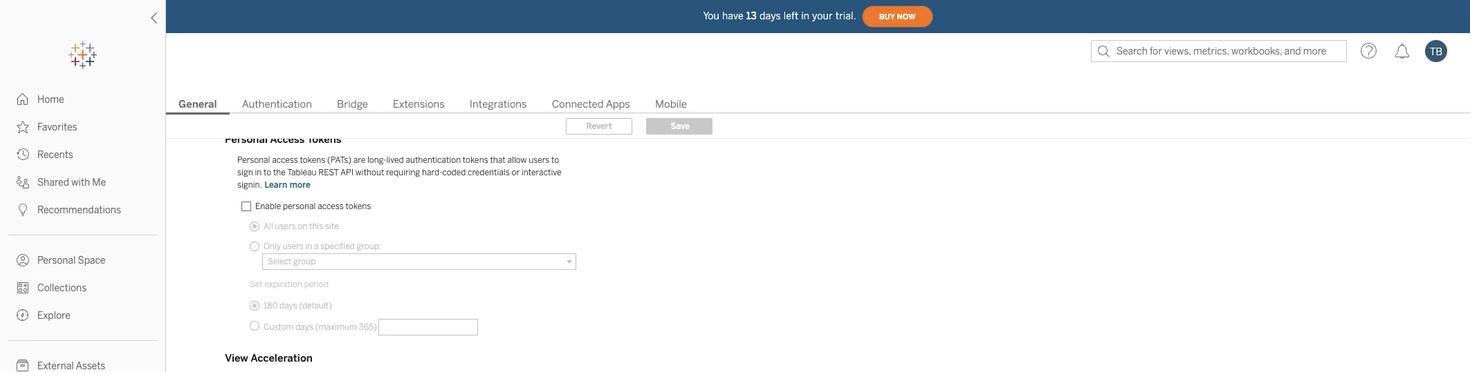 Task type: describe. For each thing, give the bounding box(es) containing it.
long-
[[367, 156, 386, 165]]

view
[[225, 353, 248, 365]]

option group containing 180 days (default)
[[250, 300, 478, 336]]

buy now
[[879, 12, 916, 21]]

personal access tokens
[[225, 134, 342, 146]]

me
[[92, 177, 106, 189]]

set expiration period
[[250, 280, 329, 290]]

only users in a specified group:
[[264, 242, 381, 252]]

view acceleration
[[225, 353, 313, 365]]

acceleration
[[251, 353, 313, 365]]

by text only_f5he34f image for collections
[[17, 282, 29, 295]]

site
[[325, 222, 339, 232]]

select group button
[[262, 254, 576, 271]]

days for (default)
[[296, 323, 313, 333]]

collections
[[37, 283, 87, 295]]

revert
[[586, 122, 612, 131]]

main content containing general
[[166, 69, 1470, 373]]

collections link
[[0, 275, 165, 302]]

without
[[356, 168, 384, 178]]

your
[[812, 10, 833, 22]]

rest
[[318, 168, 339, 178]]

general
[[179, 98, 217, 111]]

mobile
[[655, 98, 687, 111]]

shared
[[37, 177, 69, 189]]

0 horizontal spatial to
[[264, 168, 271, 178]]

allow
[[508, 156, 527, 165]]

2 horizontal spatial tokens
[[463, 156, 488, 165]]

group
[[293, 257, 316, 267]]

(pats)
[[327, 156, 352, 165]]

tableau
[[287, 168, 317, 178]]

favorites link
[[0, 113, 165, 141]]

180 days (default)
[[264, 302, 332, 311]]

sign
[[237, 168, 253, 178]]

by text only_f5he34f image for recommendations
[[17, 204, 29, 217]]

users for only users in a specified group:
[[283, 242, 304, 252]]

personal for personal space
[[37, 255, 76, 267]]

personal for personal access tokens (pats) are long-lived authentication tokens that allow users to sign in to the tableau rest api without requiring hard-coded credentials or interactive signin.
[[237, 156, 270, 165]]

credentials
[[468, 168, 510, 178]]

favorites
[[37, 122, 77, 134]]

all users on this site
[[264, 222, 339, 232]]

shared with me
[[37, 177, 106, 189]]

explore
[[37, 311, 70, 322]]

home
[[37, 94, 64, 106]]

or
[[512, 168, 520, 178]]

trial.
[[836, 10, 856, 22]]

0 horizontal spatial tokens
[[300, 156, 325, 165]]

hard-
[[422, 168, 442, 178]]

more
[[290, 181, 311, 190]]

option group containing all users on this site
[[250, 220, 381, 254]]

explore link
[[0, 302, 165, 330]]

learn
[[264, 181, 287, 190]]

on
[[298, 222, 307, 232]]

connected apps
[[552, 98, 630, 111]]

now
[[897, 12, 916, 21]]

revert button
[[566, 118, 632, 135]]

personal space link
[[0, 247, 165, 275]]

users inside personal access tokens (pats) are long-lived authentication tokens that allow users to sign in to the tableau rest api without requiring hard-coded credentials or interactive signin.
[[529, 156, 550, 165]]

navigation panel element
[[0, 42, 165, 373]]

a
[[314, 242, 319, 252]]

this
[[309, 222, 323, 232]]

have
[[722, 10, 744, 22]]

personal
[[283, 202, 316, 212]]

requiring
[[386, 168, 420, 178]]

buy
[[879, 12, 895, 21]]

shared with me link
[[0, 169, 165, 197]]

enable personal access tokens
[[255, 202, 371, 212]]

by text only_f5he34f image for recents
[[17, 149, 29, 161]]

by text only_f5he34f image for shared with me
[[17, 176, 29, 189]]

space
[[78, 255, 105, 267]]

extensions
[[393, 98, 445, 111]]

connected
[[552, 98, 604, 111]]

(default)
[[299, 302, 332, 311]]

personal access tokens (pats) are long-lived authentication tokens that allow users to sign in to the tableau rest api without requiring hard-coded credentials or interactive signin.
[[237, 156, 562, 190]]

all
[[264, 222, 273, 232]]

13
[[747, 10, 757, 22]]

integrations
[[470, 98, 527, 111]]

authentication
[[406, 156, 461, 165]]

are
[[353, 156, 366, 165]]

0 vertical spatial days
[[760, 10, 781, 22]]



Task type: locate. For each thing, give the bounding box(es) containing it.
2 by text only_f5he34f image from the top
[[17, 204, 29, 217]]

2 vertical spatial personal
[[37, 255, 76, 267]]

option group
[[250, 220, 381, 254], [250, 300, 478, 336]]

by text only_f5he34f image inside 'personal space' link
[[17, 255, 29, 267]]

1 horizontal spatial access
[[318, 202, 344, 212]]

sub-spaces tab list
[[166, 97, 1470, 115]]

period
[[304, 280, 329, 290]]

days right 13
[[760, 10, 781, 22]]

1 by text only_f5he34f image from the top
[[17, 93, 29, 106]]

1 vertical spatial days
[[280, 302, 297, 311]]

set
[[250, 280, 263, 290]]

users right all
[[275, 222, 296, 232]]

0 vertical spatial personal
[[225, 134, 268, 146]]

3 by text only_f5he34f image from the top
[[17, 282, 29, 295]]

personal inside 'personal space' link
[[37, 255, 76, 267]]

recents
[[37, 149, 73, 161]]

0 vertical spatial option group
[[250, 220, 381, 254]]

by text only_f5he34f image
[[17, 149, 29, 161], [17, 204, 29, 217], [17, 282, 29, 295], [17, 310, 29, 322], [17, 361, 29, 373]]

days right 180
[[280, 302, 297, 311]]

main navigation. press the up and down arrow keys to access links. element
[[0, 86, 165, 373]]

learn more
[[264, 181, 311, 190]]

0 vertical spatial access
[[272, 156, 298, 165]]

expiration
[[265, 280, 302, 290]]

by text only_f5he34f image inside collections link
[[17, 282, 29, 295]]

buy now button
[[862, 6, 933, 28]]

by text only_f5he34f image inside explore link
[[17, 310, 29, 322]]

group:
[[357, 242, 381, 252]]

with
[[71, 177, 90, 189]]

1 vertical spatial access
[[318, 202, 344, 212]]

365)
[[359, 323, 377, 333]]

tokens up credentials
[[463, 156, 488, 165]]

0 horizontal spatial access
[[272, 156, 298, 165]]

lived
[[386, 156, 404, 165]]

by text only_f5he34f image for favorites
[[17, 121, 29, 134]]

by text only_f5he34f image for explore
[[17, 310, 29, 322]]

by text only_f5he34f image inside "shared with me" 'link'
[[17, 176, 29, 189]]

access
[[270, 134, 305, 146]]

2 vertical spatial users
[[283, 242, 304, 252]]

1 horizontal spatial tokens
[[346, 202, 371, 212]]

2 vertical spatial days
[[296, 323, 313, 333]]

personal
[[225, 134, 268, 146], [237, 156, 270, 165], [37, 255, 76, 267]]

5 by text only_f5he34f image from the top
[[17, 361, 29, 373]]

home link
[[0, 86, 165, 113]]

access up the
[[272, 156, 298, 165]]

personal for personal access tokens
[[225, 134, 268, 146]]

personal space
[[37, 255, 105, 267]]

0 vertical spatial to
[[552, 156, 559, 165]]

users up the interactive
[[529, 156, 550, 165]]

tokens down api
[[346, 202, 371, 212]]

personal inside personal access tokens (pats) are long-lived authentication tokens that allow users to sign in to the tableau rest api without requiring hard-coded credentials or interactive signin.
[[237, 156, 270, 165]]

learn more link
[[264, 180, 311, 191]]

1 horizontal spatial to
[[552, 156, 559, 165]]

3 by text only_f5he34f image from the top
[[17, 176, 29, 189]]

by text only_f5he34f image for home
[[17, 93, 29, 106]]

access
[[272, 156, 298, 165], [318, 202, 344, 212]]

by text only_f5he34f image left "personal space"
[[17, 255, 29, 267]]

only
[[264, 242, 281, 252]]

you
[[703, 10, 720, 22]]

select
[[268, 257, 292, 267]]

tokens up tableau
[[300, 156, 325, 165]]

tokens
[[300, 156, 325, 165], [463, 156, 488, 165], [346, 202, 371, 212]]

days for period
[[280, 302, 297, 311]]

1 vertical spatial users
[[275, 222, 296, 232]]

you have 13 days left in your trial.
[[703, 10, 856, 22]]

recommendations link
[[0, 197, 165, 224]]

signin.
[[237, 181, 262, 190]]

in inside personal access tokens (pats) are long-lived authentication tokens that allow users to sign in to the tableau rest api without requiring hard-coded credentials or interactive signin.
[[255, 168, 262, 178]]

in right sign on the left
[[255, 168, 262, 178]]

in left a
[[306, 242, 312, 252]]

by text only_f5he34f image left the shared
[[17, 176, 29, 189]]

users for all users on this site
[[275, 222, 296, 232]]

select group
[[268, 257, 316, 267]]

custom
[[264, 323, 294, 333]]

by text only_f5he34f image inside favorites link
[[17, 121, 29, 134]]

specified
[[321, 242, 355, 252]]

by text only_f5he34f image for personal space
[[17, 255, 29, 267]]

to up the interactive
[[552, 156, 559, 165]]

1 option group from the top
[[250, 220, 381, 254]]

interactive
[[522, 168, 562, 178]]

to left the
[[264, 168, 271, 178]]

in
[[801, 10, 810, 22], [255, 168, 262, 178], [306, 242, 312, 252]]

0 vertical spatial users
[[529, 156, 550, 165]]

1 horizontal spatial in
[[306, 242, 312, 252]]

custom days (maximum 365)
[[264, 323, 377, 333]]

by text only_f5he34f image inside home link
[[17, 93, 29, 106]]

1 by text only_f5he34f image from the top
[[17, 149, 29, 161]]

enable
[[255, 202, 281, 212]]

access inside personal access tokens (pats) are long-lived authentication tokens that allow users to sign in to the tableau rest api without requiring hard-coded credentials or interactive signin.
[[272, 156, 298, 165]]

tokens
[[307, 134, 342, 146]]

users
[[529, 156, 550, 165], [275, 222, 296, 232], [283, 242, 304, 252]]

(maximum
[[315, 323, 357, 333]]

by text only_f5he34f image left favorites
[[17, 121, 29, 134]]

2 vertical spatial in
[[306, 242, 312, 252]]

coded
[[442, 168, 466, 178]]

the
[[273, 168, 286, 178]]

2 by text only_f5he34f image from the top
[[17, 121, 29, 134]]

1 vertical spatial in
[[255, 168, 262, 178]]

main content
[[166, 69, 1470, 373]]

0 horizontal spatial in
[[255, 168, 262, 178]]

left
[[784, 10, 799, 22]]

by text only_f5he34f image inside recommendations link
[[17, 204, 29, 217]]

bridge
[[337, 98, 368, 111]]

4 by text only_f5he34f image from the top
[[17, 310, 29, 322]]

in right left
[[801, 10, 810, 22]]

2 horizontal spatial in
[[801, 10, 810, 22]]

days down 180 days (default) on the left
[[296, 323, 313, 333]]

recommendations
[[37, 205, 121, 217]]

that
[[490, 156, 506, 165]]

1 vertical spatial personal
[[237, 156, 270, 165]]

access up the site
[[318, 202, 344, 212]]

2 option group from the top
[[250, 300, 478, 336]]

users up select group
[[283, 242, 304, 252]]

0 vertical spatial in
[[801, 10, 810, 22]]

navigation
[[166, 94, 1470, 115]]

by text only_f5he34f image
[[17, 93, 29, 106], [17, 121, 29, 134], [17, 176, 29, 189], [17, 255, 29, 267]]

apps
[[606, 98, 630, 111]]

api
[[340, 168, 354, 178]]

180
[[264, 302, 278, 311]]

1 vertical spatial to
[[264, 168, 271, 178]]

by text only_f5he34f image left home
[[17, 93, 29, 106]]

recents link
[[0, 141, 165, 169]]

1 vertical spatial option group
[[250, 300, 478, 336]]

None number field
[[379, 320, 478, 336]]

navigation containing general
[[166, 94, 1470, 115]]

to
[[552, 156, 559, 165], [264, 168, 271, 178]]

authentication
[[242, 98, 312, 111]]

by text only_f5he34f image inside recents link
[[17, 149, 29, 161]]

4 by text only_f5he34f image from the top
[[17, 255, 29, 267]]



Task type: vqa. For each thing, say whether or not it's contained in the screenshot.
Revert BUTTON at the top
yes



